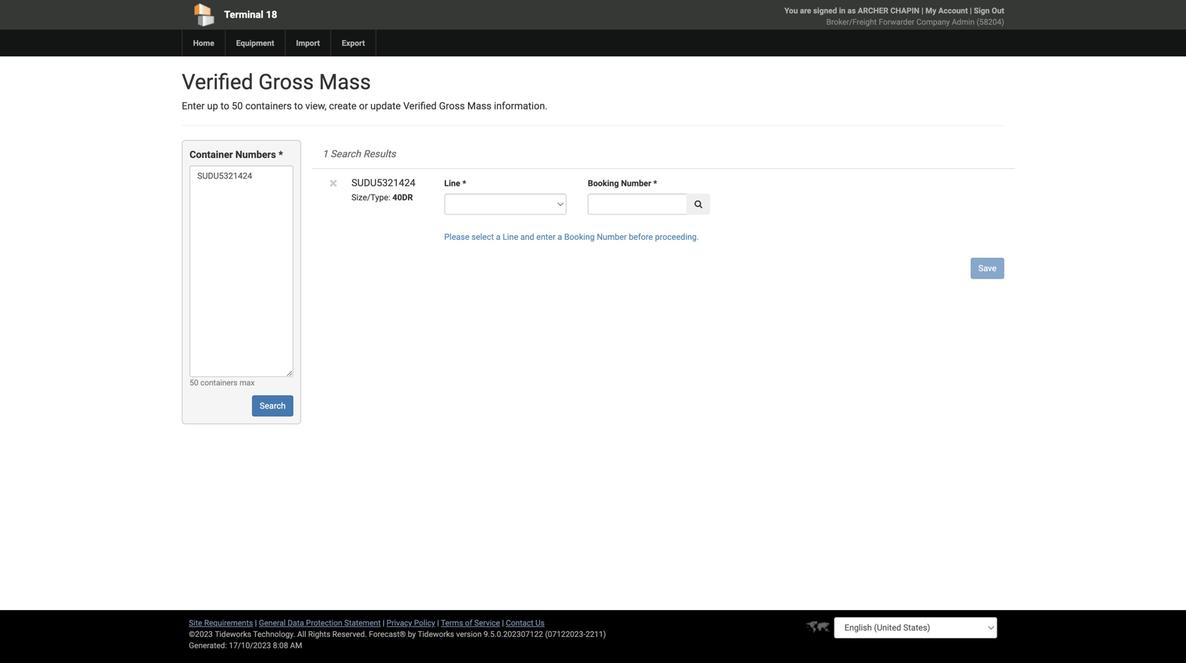 Task type: locate. For each thing, give the bounding box(es) containing it.
18
[[266, 9, 277, 20]]

containers inside 50 containers max search
[[200, 378, 238, 388]]

broker/freight
[[827, 17, 877, 26]]

0 horizontal spatial a
[[496, 232, 501, 242]]

verified
[[182, 70, 253, 95], [403, 100, 437, 112]]

view,
[[305, 100, 327, 112]]

50 left max
[[190, 378, 198, 388]]

0 vertical spatial verified
[[182, 70, 253, 95]]

line
[[444, 179, 460, 188], [503, 232, 518, 242]]

number left before
[[597, 232, 627, 242]]

and
[[521, 232, 534, 242]]

a right "enter"
[[558, 232, 562, 242]]

*
[[279, 149, 283, 161], [463, 179, 466, 188], [654, 179, 657, 188]]

service
[[474, 619, 500, 628]]

signed
[[813, 6, 837, 15]]

* up booking number * text field
[[654, 179, 657, 188]]

| left my in the right top of the page
[[922, 6, 924, 15]]

generated:
[[189, 642, 227, 651]]

1 vertical spatial line
[[503, 232, 518, 242]]

verified up up
[[182, 70, 253, 95]]

1 vertical spatial mass
[[467, 100, 492, 112]]

a right select
[[496, 232, 501, 242]]

| up 'tideworks'
[[437, 619, 439, 628]]

to right up
[[221, 100, 229, 112]]

0 vertical spatial search
[[330, 148, 361, 160]]

mass up create
[[319, 70, 371, 95]]

gross up view,
[[259, 70, 314, 95]]

of
[[465, 619, 472, 628]]

1 vertical spatial 50
[[190, 378, 198, 388]]

home link
[[182, 30, 225, 56]]

archer
[[858, 6, 889, 15]]

1 vertical spatial containers
[[200, 378, 238, 388]]

enter
[[182, 100, 205, 112]]

©2023 tideworks
[[189, 630, 251, 639]]

booking
[[588, 179, 619, 188], [564, 232, 595, 242]]

to left view,
[[294, 100, 303, 112]]

2 horizontal spatial *
[[654, 179, 657, 188]]

us
[[536, 619, 545, 628]]

by
[[408, 630, 416, 639]]

0 horizontal spatial *
[[279, 149, 283, 161]]

9.5.0.202307122
[[484, 630, 543, 639]]

please
[[444, 232, 470, 242]]

1 horizontal spatial 50
[[232, 100, 243, 112]]

containers inside verified gross mass enter up to 50 containers to view, create or update verified gross mass information.
[[245, 100, 292, 112]]

0 horizontal spatial verified
[[182, 70, 253, 95]]

1
[[322, 148, 328, 160]]

to
[[221, 100, 229, 112], [294, 100, 303, 112]]

equipment link
[[225, 30, 285, 56]]

max
[[240, 378, 255, 388]]

chapin
[[891, 6, 920, 15]]

0 horizontal spatial gross
[[259, 70, 314, 95]]

terms
[[441, 619, 463, 628]]

* right numbers
[[279, 149, 283, 161]]

2 to from the left
[[294, 100, 303, 112]]

| left the general
[[255, 619, 257, 628]]

* up please on the left top of page
[[463, 179, 466, 188]]

0 horizontal spatial 50
[[190, 378, 198, 388]]

booking number *
[[588, 179, 657, 188]]

1 horizontal spatial verified
[[403, 100, 437, 112]]

0 horizontal spatial containers
[[200, 378, 238, 388]]

am
[[290, 642, 302, 651]]

line left "and"
[[503, 232, 518, 242]]

(58204)
[[977, 17, 1005, 26]]

contact us link
[[506, 619, 545, 628]]

terms of service link
[[441, 619, 500, 628]]

0 horizontal spatial to
[[221, 100, 229, 112]]

line up please on the left top of page
[[444, 179, 460, 188]]

gross right update
[[439, 100, 465, 112]]

contact
[[506, 619, 534, 628]]

all
[[297, 630, 306, 639]]

booking up booking number * text field
[[588, 179, 619, 188]]

gross
[[259, 70, 314, 95], [439, 100, 465, 112]]

forwarder
[[879, 17, 915, 26]]

reserved.
[[332, 630, 367, 639]]

search image
[[695, 200, 703, 208]]

containers
[[245, 100, 292, 112], [200, 378, 238, 388]]

number up booking number * text field
[[621, 179, 651, 188]]

terminal 18 link
[[182, 0, 512, 30]]

0 vertical spatial 50
[[232, 100, 243, 112]]

create
[[329, 100, 357, 112]]

1 horizontal spatial line
[[503, 232, 518, 242]]

0 vertical spatial containers
[[245, 100, 292, 112]]

1 horizontal spatial gross
[[439, 100, 465, 112]]

search
[[330, 148, 361, 160], [260, 401, 286, 411]]

50 right up
[[232, 100, 243, 112]]

* for container numbers *
[[279, 149, 283, 161]]

or
[[359, 100, 368, 112]]

0 vertical spatial line
[[444, 179, 460, 188]]

Booking Number * text field
[[588, 194, 688, 215]]

up
[[207, 100, 218, 112]]

number
[[621, 179, 651, 188], [597, 232, 627, 242]]

line *
[[444, 179, 466, 188]]

1 horizontal spatial to
[[294, 100, 303, 112]]

50 inside 50 containers max search
[[190, 378, 198, 388]]

50
[[232, 100, 243, 112], [190, 378, 198, 388]]

import link
[[285, 30, 331, 56]]

50 inside verified gross mass enter up to 50 containers to view, create or update verified gross mass information.
[[232, 100, 243, 112]]

admin
[[952, 17, 975, 26]]

1 horizontal spatial containers
[[245, 100, 292, 112]]

0 horizontal spatial mass
[[319, 70, 371, 95]]

mass
[[319, 70, 371, 95], [467, 100, 492, 112]]

please select a line and enter a booking number before proceeding.
[[444, 232, 699, 242]]

|
[[922, 6, 924, 15], [970, 6, 972, 15], [255, 619, 257, 628], [383, 619, 385, 628], [437, 619, 439, 628], [502, 619, 504, 628]]

site requirements | general data protection statement | privacy policy | terms of service | contact us ©2023 tideworks technology. all rights reserved. forecast® by tideworks version 9.5.0.202307122 (07122023-2211) generated: 17/10/2023 8:08 am
[[189, 619, 606, 651]]

mass left information.
[[467, 100, 492, 112]]

verified right update
[[403, 100, 437, 112]]

forecast®
[[369, 630, 406, 639]]

information.
[[494, 100, 548, 112]]

rights
[[308, 630, 330, 639]]

0 horizontal spatial search
[[260, 401, 286, 411]]

1 horizontal spatial a
[[558, 232, 562, 242]]

policy
[[414, 619, 435, 628]]

containers left max
[[200, 378, 238, 388]]

1 vertical spatial gross
[[439, 100, 465, 112]]

containers left view,
[[245, 100, 292, 112]]

save
[[979, 264, 997, 274]]

| left sign
[[970, 6, 972, 15]]

booking right "enter"
[[564, 232, 595, 242]]

0 vertical spatial number
[[621, 179, 651, 188]]

1 vertical spatial search
[[260, 401, 286, 411]]



Task type: vqa. For each thing, say whether or not it's contained in the screenshot.
the leftmost *
yes



Task type: describe. For each thing, give the bounding box(es) containing it.
search inside 50 containers max search
[[260, 401, 286, 411]]

container numbers *
[[190, 149, 283, 161]]

verified gross mass enter up to 50 containers to view, create or update verified gross mass information.
[[182, 70, 548, 112]]

(07122023-
[[545, 630, 586, 639]]

general data protection statement link
[[259, 619, 381, 628]]

protection
[[306, 619, 342, 628]]

are
[[800, 6, 812, 15]]

numbers
[[235, 149, 276, 161]]

1 a from the left
[[496, 232, 501, 242]]

export link
[[331, 30, 376, 56]]

enter
[[537, 232, 556, 242]]

Container Numbers * text field
[[190, 166, 294, 377]]

save button
[[971, 258, 1005, 279]]

sudu5321424 size/type: 40dr
[[352, 177, 416, 203]]

out
[[992, 6, 1005, 15]]

results
[[363, 148, 396, 160]]

| up 9.5.0.202307122
[[502, 619, 504, 628]]

* for booking number *
[[654, 179, 657, 188]]

terminal
[[224, 9, 263, 20]]

1 vertical spatial booking
[[564, 232, 595, 242]]

1 horizontal spatial mass
[[467, 100, 492, 112]]

privacy
[[387, 619, 412, 628]]

you
[[785, 6, 798, 15]]

site
[[189, 619, 202, 628]]

general
[[259, 619, 286, 628]]

sign
[[974, 6, 990, 15]]

0 vertical spatial mass
[[319, 70, 371, 95]]

import
[[296, 38, 320, 48]]

my
[[926, 6, 937, 15]]

equipment
[[236, 38, 274, 48]]

company
[[917, 17, 950, 26]]

terminal 18
[[224, 9, 277, 20]]

40dr
[[393, 193, 413, 203]]

× button
[[330, 175, 337, 192]]

technology.
[[253, 630, 295, 639]]

export
[[342, 38, 365, 48]]

1 vertical spatial verified
[[403, 100, 437, 112]]

2211)
[[586, 630, 606, 639]]

update
[[371, 100, 401, 112]]

as
[[848, 6, 856, 15]]

site requirements link
[[189, 619, 253, 628]]

data
[[288, 619, 304, 628]]

version
[[456, 630, 482, 639]]

0 vertical spatial gross
[[259, 70, 314, 95]]

8:08
[[273, 642, 288, 651]]

0 vertical spatial booking
[[588, 179, 619, 188]]

account
[[939, 6, 968, 15]]

1 to from the left
[[221, 100, 229, 112]]

1 horizontal spatial search
[[330, 148, 361, 160]]

1 vertical spatial number
[[597, 232, 627, 242]]

in
[[839, 6, 846, 15]]

my account link
[[926, 6, 968, 15]]

home
[[193, 38, 214, 48]]

container
[[190, 149, 233, 161]]

proceeding.
[[655, 232, 699, 242]]

select
[[472, 232, 494, 242]]

×
[[330, 175, 337, 192]]

privacy policy link
[[387, 619, 435, 628]]

2 a from the left
[[558, 232, 562, 242]]

requirements
[[204, 619, 253, 628]]

size/type:
[[352, 193, 391, 203]]

statement
[[344, 619, 381, 628]]

0 horizontal spatial line
[[444, 179, 460, 188]]

search button
[[252, 396, 294, 417]]

1 search results
[[322, 148, 396, 160]]

sign out link
[[974, 6, 1005, 15]]

tideworks
[[418, 630, 454, 639]]

17/10/2023
[[229, 642, 271, 651]]

you are signed in as archer chapin | my account | sign out broker/freight forwarder company admin (58204)
[[785, 6, 1005, 26]]

before
[[629, 232, 653, 242]]

50 containers max search
[[190, 378, 286, 411]]

1 horizontal spatial *
[[463, 179, 466, 188]]

sudu5321424
[[352, 177, 416, 189]]

| up forecast®
[[383, 619, 385, 628]]



